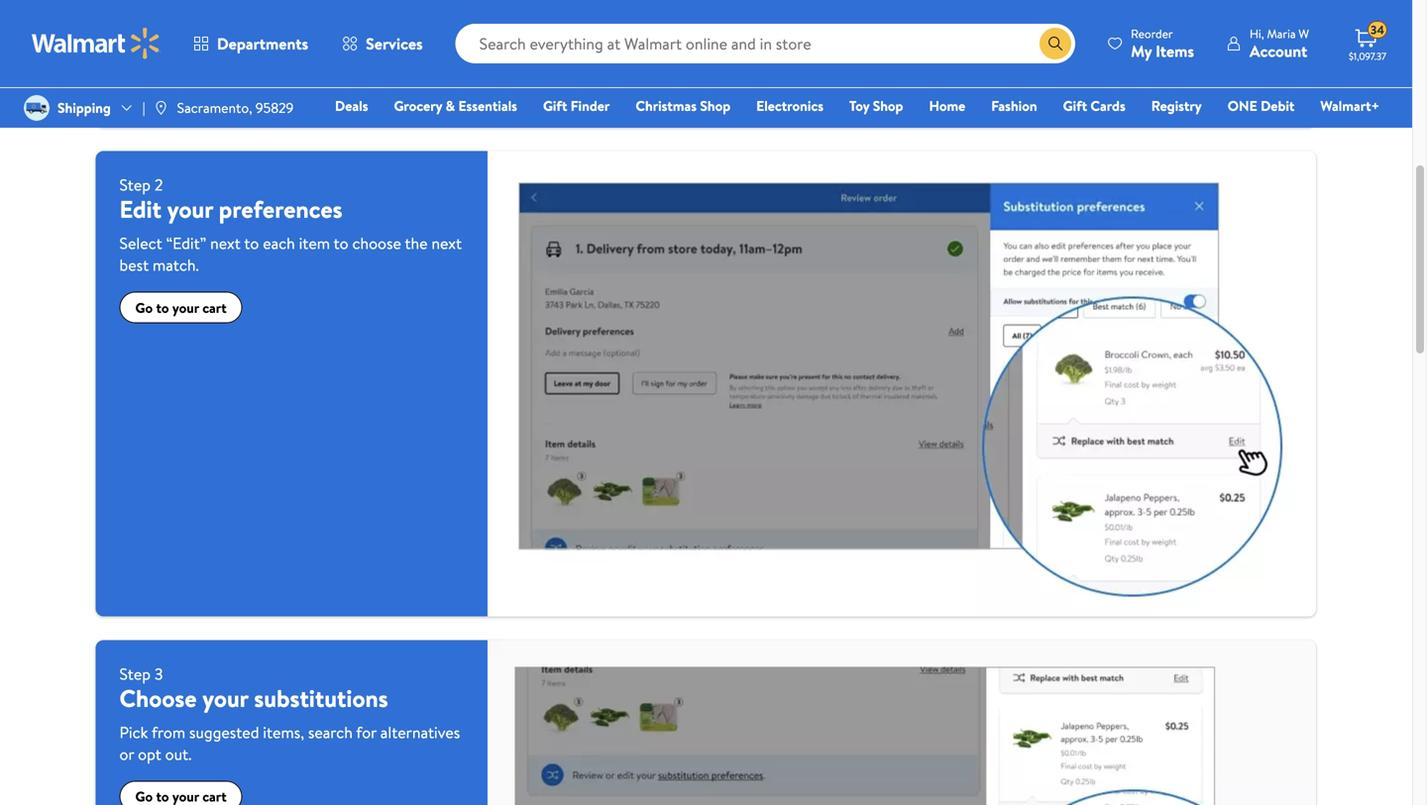 Task type: vqa. For each thing, say whether or not it's contained in the screenshot.
Grocery
yes



Task type: locate. For each thing, give the bounding box(es) containing it.
Walmart Site-Wide search field
[[456, 24, 1076, 63]]

1 horizontal spatial next
[[432, 233, 462, 255]]

step inside step 3 choose your substitutions pick from suggested items, search for alternatives or opt out.
[[119, 664, 151, 686]]

0 vertical spatial step
[[119, 174, 151, 196]]

1 vertical spatial step
[[119, 664, 151, 686]]

search
[[308, 722, 353, 744]]

0 horizontal spatial gift
[[543, 96, 567, 115]]

home
[[929, 96, 966, 115]]

shop for toy shop
[[873, 96, 904, 115]]

the
[[405, 233, 428, 255]]

shop
[[700, 96, 731, 115], [873, 96, 904, 115]]

to left each
[[244, 233, 259, 255]]

select
[[119, 233, 162, 255]]

2 vertical spatial your
[[203, 683, 248, 716]]

step 3 choose your substitutions pick from suggested items, search for alternatives or opt out.
[[119, 664, 460, 766]]

2 gift from the left
[[1063, 96, 1088, 115]]

registry link
[[1143, 95, 1211, 116]]

deals link
[[326, 95, 377, 116]]

"edit"
[[166, 233, 206, 255]]

3
[[154, 664, 163, 686]]

best
[[119, 255, 149, 276]]

1 horizontal spatial  image
[[153, 100, 169, 116]]

or
[[119, 744, 134, 766]]

your up suggested
[[203, 683, 248, 716]]

gift cards link
[[1054, 95, 1135, 116]]

grocery
[[394, 96, 442, 115]]

 image right |
[[153, 100, 169, 116]]

gift left the 'cards'
[[1063, 96, 1088, 115]]

gift left finder
[[543, 96, 567, 115]]

1 step from the top
[[119, 174, 151, 196]]

grocery & essentials link
[[385, 95, 526, 116]]

|
[[143, 98, 145, 117]]

gift inside gift cards link
[[1063, 96, 1088, 115]]

services
[[366, 33, 423, 55]]

2 horizontal spatial to
[[334, 233, 349, 255]]

next right "edit"
[[210, 233, 241, 255]]

0 horizontal spatial shop
[[700, 96, 731, 115]]

your
[[167, 193, 213, 226], [172, 298, 199, 318], [203, 683, 248, 716]]

choose
[[352, 233, 401, 255]]

gift
[[543, 96, 567, 115], [1063, 96, 1088, 115]]

maria
[[1267, 25, 1296, 42]]

 image for sacramento, 95829
[[153, 100, 169, 116]]

shop right christmas
[[700, 96, 731, 115]]

your left cart
[[172, 298, 199, 318]]

sacramento,
[[177, 98, 252, 117]]

0 horizontal spatial  image
[[24, 95, 50, 121]]

 image
[[24, 95, 50, 121], [153, 100, 169, 116]]

christmas shop
[[636, 96, 731, 115]]

your inside step 3 choose your substitutions pick from suggested items, search for alternatives or opt out.
[[203, 683, 248, 716]]

shop right toy
[[873, 96, 904, 115]]

christmas
[[636, 96, 697, 115]]

2
[[154, 174, 163, 196]]

next
[[210, 233, 241, 255], [432, 233, 462, 255]]

to
[[244, 233, 259, 255], [334, 233, 349, 255], [156, 298, 169, 318]]

gift finder link
[[534, 95, 619, 116]]

registry
[[1152, 96, 1202, 115]]

step left the 2
[[119, 174, 151, 196]]

1 gift from the left
[[543, 96, 567, 115]]

your for edit
[[167, 193, 213, 226]]

step for choose
[[119, 664, 151, 686]]

1 shop from the left
[[700, 96, 731, 115]]

reorder my items
[[1131, 25, 1195, 62]]

gift inside 'gift finder' link
[[543, 96, 567, 115]]

0 vertical spatial your
[[167, 193, 213, 226]]

toy
[[850, 96, 870, 115]]

1 horizontal spatial gift
[[1063, 96, 1088, 115]]

go to your cart
[[135, 298, 227, 318]]

shop inside the christmas shop 'link'
[[700, 96, 731, 115]]

to right item
[[334, 233, 349, 255]]

choose
[[119, 683, 197, 716]]

2 shop from the left
[[873, 96, 904, 115]]

gift finder
[[543, 96, 610, 115]]

opt
[[138, 744, 161, 766]]

one
[[1228, 96, 1258, 115]]

Search search field
[[456, 24, 1076, 63]]

your for choose
[[203, 683, 248, 716]]

0 horizontal spatial next
[[210, 233, 241, 255]]

go
[[135, 298, 153, 318]]

edit
[[119, 193, 162, 226]]

items
[[1156, 40, 1195, 62]]

 image left shipping
[[24, 95, 50, 121]]

shop inside the toy shop "link"
[[873, 96, 904, 115]]

2 step from the top
[[119, 664, 151, 686]]

1 next from the left
[[210, 233, 241, 255]]

1 horizontal spatial shop
[[873, 96, 904, 115]]

essentials
[[458, 96, 517, 115]]

my
[[1131, 40, 1152, 62]]

step
[[119, 174, 151, 196], [119, 664, 151, 686]]

$1,097.37
[[1349, 50, 1387, 63]]

step inside "step 2 edit your preferences select "edit" next to each item to choose the next best match."
[[119, 174, 151, 196]]

your up "edit"
[[167, 193, 213, 226]]

next right the
[[432, 233, 462, 255]]

debit
[[1261, 96, 1295, 115]]

toy shop
[[850, 96, 904, 115]]

step left "3"
[[119, 664, 151, 686]]

one debit
[[1228, 96, 1295, 115]]

step for edit
[[119, 174, 151, 196]]

0 horizontal spatial to
[[156, 298, 169, 318]]

go to your cart link
[[119, 292, 243, 324]]

departments
[[217, 33, 308, 55]]

to right the "go"
[[156, 298, 169, 318]]

your inside "step 2 edit your preferences select "edit" next to each item to choose the next best match."
[[167, 193, 213, 226]]



Task type: describe. For each thing, give the bounding box(es) containing it.
gift for gift finder
[[543, 96, 567, 115]]

preferences
[[219, 193, 343, 226]]

out.
[[165, 744, 192, 766]]

1 horizontal spatial to
[[244, 233, 259, 255]]

from
[[152, 722, 185, 744]]

for
[[356, 722, 377, 744]]

walmart+ link
[[1312, 95, 1389, 116]]

substitutions
[[254, 683, 388, 716]]

grocery & essentials
[[394, 96, 517, 115]]

finder
[[571, 96, 610, 115]]

alternatives
[[380, 722, 460, 744]]

services button
[[325, 20, 440, 67]]

items,
[[263, 722, 304, 744]]

2 next from the left
[[432, 233, 462, 255]]

walmart image
[[32, 28, 161, 59]]

electronics
[[757, 96, 824, 115]]

&
[[446, 96, 455, 115]]

cart
[[202, 298, 227, 318]]

shop for christmas shop
[[700, 96, 731, 115]]

each
[[263, 233, 295, 255]]

1 vertical spatial your
[[172, 298, 199, 318]]

deals
[[335, 96, 368, 115]]

reorder
[[1131, 25, 1173, 42]]

hi,
[[1250, 25, 1265, 42]]

fashion
[[992, 96, 1038, 115]]

item
[[299, 233, 330, 255]]

cards
[[1091, 96, 1126, 115]]

pick
[[119, 722, 148, 744]]

home link
[[920, 95, 975, 116]]

95829
[[256, 98, 294, 117]]

christmas shop link
[[627, 95, 740, 116]]

toy shop link
[[841, 95, 913, 116]]

one debit link
[[1219, 95, 1304, 116]]

gift cards
[[1063, 96, 1126, 115]]

departments button
[[176, 20, 325, 67]]

account
[[1250, 40, 1308, 62]]

sacramento, 95829
[[177, 98, 294, 117]]

gift for gift cards
[[1063, 96, 1088, 115]]

electronics link
[[748, 95, 833, 116]]

fashion link
[[983, 95, 1046, 116]]

 image for shipping
[[24, 95, 50, 121]]

suggested
[[189, 722, 259, 744]]

search icon image
[[1048, 36, 1064, 52]]

34
[[1371, 22, 1385, 38]]

step 2 edit your preferences select "edit" next to each item to choose the next best match.
[[119, 174, 462, 276]]

hi, maria w account
[[1250, 25, 1310, 62]]

w
[[1299, 25, 1310, 42]]

match.
[[153, 255, 199, 276]]

walmart+
[[1321, 96, 1380, 115]]

shipping
[[57, 98, 111, 117]]



